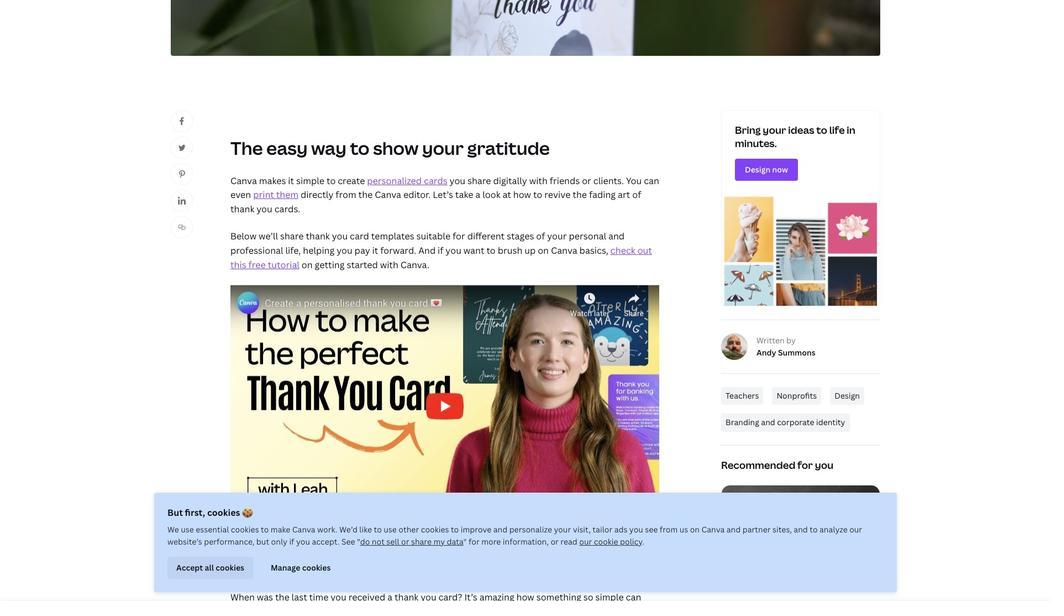 Task type: vqa. For each thing, say whether or not it's contained in the screenshot.
left if
yes



Task type: locate. For each thing, give the bounding box(es) containing it.
0 horizontal spatial share
[[280, 230, 304, 242]]

or right sell
[[401, 536, 409, 547]]

it inside below we'll share thank you card templates suitable for different stages of your personal and professional life, helping you pay it forward. and if you want to brush up on canva basics,
[[372, 244, 378, 257]]

0 horizontal spatial it
[[288, 174, 294, 187]]

you left card
[[332, 230, 348, 242]]

can
[[644, 174, 660, 187]]

to inside the directly from the canva editor. let's take a look at how to revive the fading art of thank you cards.
[[534, 189, 543, 201]]

and left the 'partner'
[[727, 524, 741, 535]]

recommended for you
[[722, 458, 834, 472]]

for up want
[[453, 230, 465, 242]]

2 horizontal spatial or
[[582, 174, 592, 187]]

" inside the we use essential cookies to make canva work. we'd like to use other cookies to improve and personalize your visit, tailor ads you see from us on canva and partner sites, and to analyze our website's performance, but only if you accept. see "
[[357, 536, 360, 547]]

cookies
[[207, 507, 240, 519], [231, 524, 259, 535], [421, 524, 449, 535], [216, 562, 244, 573], [302, 562, 331, 573]]

cookies inside 'button'
[[302, 562, 331, 573]]

1 vertical spatial our
[[580, 536, 592, 547]]

make up only
[[271, 524, 291, 535]]

cookie
[[594, 536, 619, 547]]

to
[[817, 123, 828, 137], [350, 136, 370, 160], [327, 174, 336, 187], [534, 189, 543, 201], [487, 244, 496, 257], [261, 524, 269, 535], [374, 524, 382, 535], [451, 524, 459, 535], [810, 524, 818, 535]]

manage
[[271, 562, 300, 573]]

canva down the personal in the top of the page
[[551, 244, 578, 257]]

share down "other" at the bottom left of page
[[411, 536, 432, 547]]

manage cookies button
[[262, 557, 340, 579]]

0 horizontal spatial with
[[380, 259, 399, 271]]

editor.
[[404, 189, 431, 201]]

on right the up
[[538, 244, 549, 257]]

2 horizontal spatial on
[[690, 524, 700, 535]]

branding and corporate identity link
[[722, 414, 850, 432]]

0 vertical spatial thank
[[231, 203, 255, 215]]

read
[[561, 536, 578, 547]]

minutes.
[[735, 136, 777, 150]]

directly
[[301, 189, 334, 201]]

makes
[[259, 174, 286, 187]]

canva down "personalized"
[[375, 189, 401, 201]]

share up life,
[[280, 230, 304, 242]]

bring
[[735, 123, 761, 137]]

personalized
[[367, 174, 422, 187]]

with inside you share digitally with friends or clients. you can even
[[530, 174, 548, 187]]

branding
[[726, 417, 760, 428]]

if right and
[[438, 244, 444, 257]]

basics,
[[580, 244, 609, 257]]

manage cookies
[[271, 562, 331, 573]]

thank down see
[[324, 553, 374, 577]]

the down friends
[[573, 189, 587, 201]]

branding and corporate identity
[[726, 417, 846, 428]]

cookies inside button
[[216, 562, 244, 573]]

thank down 'even'
[[231, 203, 255, 215]]

to left the life
[[817, 123, 828, 137]]

partner
[[743, 524, 771, 535]]

forward.
[[381, 244, 417, 257]]

our right analyze
[[850, 524, 863, 535]]

to down 'different' on the left top of the page
[[487, 244, 496, 257]]

accept all cookies
[[176, 562, 244, 573]]

of right art
[[633, 189, 642, 201]]

make down only
[[273, 553, 320, 577]]

your up read
[[554, 524, 571, 535]]

with for friends
[[530, 174, 548, 187]]

in
[[847, 123, 856, 137]]

to right how
[[534, 189, 543, 201]]

from down create
[[336, 189, 357, 201]]

1 horizontal spatial if
[[438, 244, 444, 257]]

0 horizontal spatial use
[[181, 524, 194, 535]]

0 horizontal spatial from
[[336, 189, 357, 201]]

1 vertical spatial share
[[280, 230, 304, 242]]

use up the website's
[[181, 524, 194, 535]]

1 horizontal spatial from
[[660, 524, 678, 535]]

from inside the directly from the canva editor. let's take a look at how to revive the fading art of thank you cards.
[[336, 189, 357, 201]]

to inside below we'll share thank you card templates suitable for different stages of your personal and professional life, helping you pay it forward. and if you want to brush up on canva basics,
[[487, 244, 496, 257]]

canva left the work.
[[292, 524, 316, 535]]

1 vertical spatial if
[[289, 536, 294, 547]]

corporate
[[778, 417, 815, 428]]

our inside the we use essential cookies to make canva work. we'd like to use other cookies to improve and personalize your visit, tailor ads you see from us on canva and partner sites, and to analyze our website's performance, but only if you accept. see "
[[850, 524, 863, 535]]

andy summons link
[[757, 347, 816, 359]]

on
[[538, 244, 549, 257], [302, 259, 313, 271], [690, 524, 700, 535]]

0 vertical spatial for
[[453, 230, 465, 242]]

it up "them" on the top of page
[[288, 174, 294, 187]]

your left the personal in the top of the page
[[548, 230, 567, 242]]

1 vertical spatial of
[[537, 230, 545, 242]]

0 vertical spatial on
[[538, 244, 549, 257]]

of right stages
[[537, 230, 545, 242]]

2 vertical spatial for
[[469, 536, 480, 547]]

the down create
[[359, 189, 373, 201]]

with for canva.
[[380, 259, 399, 271]]

🍪
[[242, 507, 253, 519]]

2 vertical spatial share
[[411, 536, 432, 547]]

" down improve on the left of the page
[[464, 536, 467, 547]]

with down forward.
[[380, 259, 399, 271]]

1 horizontal spatial it
[[372, 244, 378, 257]]

see
[[645, 524, 658, 535]]

print them link
[[253, 189, 299, 201]]

personalized cards link
[[367, 174, 448, 187]]

friends
[[550, 174, 580, 187]]

on inside below we'll share thank you card templates suitable for different stages of your personal and professional life, helping you pay it forward. and if you want to brush up on canva basics,
[[538, 244, 549, 257]]

we
[[168, 524, 179, 535]]

canva right the us
[[702, 524, 725, 535]]

canva
[[231, 174, 257, 187], [375, 189, 401, 201], [551, 244, 578, 257], [292, 524, 316, 535], [702, 524, 725, 535]]

for inside below we'll share thank you card templates suitable for different stages of your personal and professional life, helping you pay it forward. and if you want to brush up on canva basics,
[[453, 230, 465, 242]]

you down sell
[[377, 553, 410, 577]]

but
[[256, 536, 269, 547]]

thank inside the directly from the canva editor. let's take a look at how to revive the fading art of thank you cards.
[[231, 203, 255, 215]]

with up how
[[530, 174, 548, 187]]

recommended
[[722, 458, 796, 472]]

your right "bring" in the top right of the page
[[763, 123, 787, 137]]

1 horizontal spatial share
[[411, 536, 432, 547]]

performance,
[[204, 536, 255, 547]]

use up sell
[[384, 524, 397, 535]]

0 horizontal spatial our
[[580, 536, 592, 547]]

of inside below we'll share thank you card templates suitable for different stages of your personal and professional life, helping you pay it forward. and if you want to brush up on canva basics,
[[537, 230, 545, 242]]

cards
[[424, 174, 448, 187]]

1 horizontal spatial of
[[633, 189, 642, 201]]

different
[[468, 230, 505, 242]]

from left the us
[[660, 524, 678, 535]]

if right only
[[289, 536, 294, 547]]

0 vertical spatial with
[[530, 174, 548, 187]]

it right "pay"
[[372, 244, 378, 257]]

information,
[[503, 536, 549, 547]]

0 vertical spatial it
[[288, 174, 294, 187]]

check
[[611, 244, 636, 257]]

share inside you share digitally with friends or clients. you can even
[[468, 174, 491, 187]]

use
[[181, 524, 194, 535], [384, 524, 397, 535]]

you left want
[[446, 244, 462, 257]]

on right the us
[[690, 524, 700, 535]]

"
[[357, 536, 360, 547], [464, 536, 467, 547]]

to up but at the bottom left of the page
[[261, 524, 269, 535]]

cards.
[[275, 203, 300, 215]]

revive
[[545, 189, 571, 201]]

1 horizontal spatial use
[[384, 524, 397, 535]]

for down improve on the left of the page
[[469, 536, 480, 547]]

free
[[249, 259, 266, 271]]

to up directly
[[327, 174, 336, 187]]

you up 'take'
[[450, 174, 466, 187]]

this
[[231, 259, 246, 271]]

on down helping
[[302, 259, 313, 271]]

of
[[633, 189, 642, 201], [537, 230, 545, 242]]

why make thank you cards?
[[231, 553, 473, 577]]

0 horizontal spatial of
[[537, 230, 545, 242]]

1 horizontal spatial with
[[530, 174, 548, 187]]

website's
[[168, 536, 202, 547]]

1 the from the left
[[359, 189, 373, 201]]

1 horizontal spatial the
[[573, 189, 587, 201]]

it
[[288, 174, 294, 187], [372, 244, 378, 257]]

0 vertical spatial if
[[438, 244, 444, 257]]

of inside the directly from the canva editor. let's take a look at how to revive the fading art of thank you cards.
[[633, 189, 642, 201]]

2 horizontal spatial for
[[798, 458, 813, 472]]

if inside below we'll share thank you card templates suitable for different stages of your personal and professional life, helping you pay it forward. and if you want to brush up on canva basics,
[[438, 244, 444, 257]]

gratitude
[[468, 136, 550, 160]]

2 vertical spatial on
[[690, 524, 700, 535]]

2 the from the left
[[573, 189, 587, 201]]

do not sell or share my data link
[[360, 536, 464, 547]]

for for .
[[469, 536, 480, 547]]

like
[[360, 524, 372, 535]]

you down the print
[[257, 203, 273, 215]]

0 vertical spatial share
[[468, 174, 491, 187]]

0 horizontal spatial "
[[357, 536, 360, 547]]

the
[[359, 189, 373, 201], [573, 189, 587, 201]]

print
[[253, 189, 274, 201]]

0 horizontal spatial the
[[359, 189, 373, 201]]

1 vertical spatial it
[[372, 244, 378, 257]]

fading
[[589, 189, 616, 201]]

and up check
[[609, 230, 625, 242]]

" right see
[[357, 536, 360, 547]]

the easy way to show your gratitude
[[231, 136, 550, 160]]

0 vertical spatial from
[[336, 189, 357, 201]]

share up a
[[468, 174, 491, 187]]

2 horizontal spatial share
[[468, 174, 491, 187]]

cookies down accept.
[[302, 562, 331, 573]]

1 vertical spatial on
[[302, 259, 313, 271]]

0 vertical spatial make
[[271, 524, 291, 535]]

1 " from the left
[[357, 536, 360, 547]]

teachers
[[726, 390, 759, 401]]

0 horizontal spatial if
[[289, 536, 294, 547]]

1 vertical spatial thank
[[306, 230, 330, 242]]

1 horizontal spatial on
[[538, 244, 549, 257]]

0 vertical spatial our
[[850, 524, 863, 535]]

or left read
[[551, 536, 559, 547]]

on getting started with canva.
[[300, 259, 430, 271]]

or up fading
[[582, 174, 592, 187]]

pay
[[355, 244, 370, 257]]

1 vertical spatial with
[[380, 259, 399, 271]]

0 vertical spatial of
[[633, 189, 642, 201]]

1 horizontal spatial for
[[469, 536, 480, 547]]

thank up helping
[[306, 230, 330, 242]]

we'll
[[259, 230, 278, 242]]

and inside below we'll share thank you card templates suitable for different stages of your personal and professional life, helping you pay it forward. and if you want to brush up on canva basics,
[[609, 230, 625, 242]]

1 vertical spatial from
[[660, 524, 678, 535]]

1 horizontal spatial "
[[464, 536, 467, 547]]

to left analyze
[[810, 524, 818, 535]]

out
[[638, 244, 652, 257]]

canva inside below we'll share thank you card templates suitable for different stages of your personal and professional life, helping you pay it forward. and if you want to brush up on canva basics,
[[551, 244, 578, 257]]

the
[[231, 136, 263, 160]]

not
[[372, 536, 385, 547]]

1 horizontal spatial our
[[850, 524, 863, 535]]

print them
[[253, 189, 299, 201]]

personal
[[569, 230, 607, 242]]

share inside below we'll share thank you card templates suitable for different stages of your personal and professional life, helping you pay it forward. and if you want to brush up on canva basics,
[[280, 230, 304, 242]]

for down corporate
[[798, 458, 813, 472]]

bring your ideas to life in minutes.
[[735, 123, 856, 150]]

stages
[[507, 230, 534, 242]]

only
[[271, 536, 288, 547]]

and right branding
[[762, 417, 776, 428]]

improve
[[461, 524, 492, 535]]

our down "visit,"
[[580, 536, 592, 547]]

0 horizontal spatial for
[[453, 230, 465, 242]]

but first, cookies 🍪
[[168, 507, 253, 519]]

you up policy
[[630, 524, 644, 535]]

show
[[373, 136, 419, 160]]

cookies right all
[[216, 562, 244, 573]]

and up the do not sell or share my data " for more information, or read our cookie policy .
[[494, 524, 508, 535]]



Task type: describe. For each thing, give the bounding box(es) containing it.
your inside below we'll share thank you card templates suitable for different stages of your personal and professional life, helping you pay it forward. and if you want to brush up on canva basics,
[[548, 230, 567, 242]]

1 horizontal spatial or
[[551, 536, 559, 547]]

helping
[[303, 244, 335, 257]]

your inside bring your ideas to life in minutes.
[[763, 123, 787, 137]]

you
[[626, 174, 642, 187]]

even
[[231, 189, 251, 201]]

if inside the we use essential cookies to make canva work. we'd like to use other cookies to improve and personalize your visit, tailor ads you see from us on canva and partner sites, and to analyze our website's performance, but only if you accept. see "
[[289, 536, 294, 547]]

1 use from the left
[[181, 524, 194, 535]]

and right the sites, in the bottom of the page
[[794, 524, 808, 535]]

from inside the we use essential cookies to make canva work. we'd like to use other cookies to improve and personalize your visit, tailor ads you see from us on canva and partner sites, and to analyze our website's performance, but only if you accept. see "
[[660, 524, 678, 535]]

andy
[[757, 347, 777, 358]]

to right way
[[350, 136, 370, 160]]

create
[[338, 174, 365, 187]]

below
[[231, 230, 257, 242]]

cookies up the my
[[421, 524, 449, 535]]

templates
[[371, 230, 415, 242]]

you inside you share digitally with friends or clients. you can even
[[450, 174, 466, 187]]

how
[[514, 189, 531, 201]]

sites,
[[773, 524, 792, 535]]

started
[[347, 259, 378, 271]]

written by andy summons
[[757, 335, 816, 358]]

you left "pay"
[[337, 244, 353, 257]]

your inside the we use essential cookies to make canva work. we'd like to use other cookies to improve and personalize your visit, tailor ads you see from us on canva and partner sites, and to analyze our website's performance, but only if you accept. see "
[[554, 524, 571, 535]]

you share digitally with friends or clients. you can even
[[231, 174, 660, 201]]

for for life,
[[453, 230, 465, 242]]

2 vertical spatial thank
[[324, 553, 374, 577]]

written
[[757, 335, 785, 345]]

or inside you share digitally with friends or clients. you can even
[[582, 174, 592, 187]]

1 vertical spatial for
[[798, 458, 813, 472]]

0 horizontal spatial on
[[302, 259, 313, 271]]

1 vertical spatial make
[[273, 553, 320, 577]]

we use essential cookies to make canva work. we'd like to use other cookies to improve and personalize your visit, tailor ads you see from us on canva and partner sites, and to analyze our website's performance, but only if you accept. see "
[[168, 524, 863, 547]]

more
[[482, 536, 501, 547]]

data
[[447, 536, 464, 547]]

canva.
[[401, 259, 430, 271]]

canva up 'even'
[[231, 174, 257, 187]]

look
[[483, 189, 501, 201]]

policy
[[620, 536, 643, 547]]

0 horizontal spatial or
[[401, 536, 409, 547]]

tutorial
[[268, 259, 300, 271]]

canva inside the directly from the canva editor. let's take a look at how to revive the fading art of thank you cards.
[[375, 189, 401, 201]]

simple
[[296, 174, 325, 187]]

below we'll share thank you card templates suitable for different stages of your personal and professional life, helping you pay it forward. and if you want to brush up on canva basics,
[[231, 230, 625, 257]]

why
[[231, 553, 270, 577]]

sell
[[387, 536, 400, 547]]

card
[[350, 230, 369, 242]]

design
[[835, 390, 860, 401]]

accept all cookies button
[[168, 557, 253, 579]]

thank inside below we'll share thank you card templates suitable for different stages of your personal and professional life, helping you pay it forward. and if you want to brush up on canva basics,
[[306, 230, 330, 242]]

them
[[276, 189, 299, 201]]

analyze
[[820, 524, 848, 535]]

all
[[205, 562, 214, 573]]

you down the identity on the right bottom of the page
[[815, 458, 834, 472]]

at
[[503, 189, 511, 201]]

your up cards
[[422, 136, 464, 160]]

make inside the we use essential cookies to make canva work. we'd like to use other cookies to improve and personalize your visit, tailor ads you see from us on canva and partner sites, and to analyze our website's performance, but only if you accept. see "
[[271, 524, 291, 535]]

art
[[618, 189, 631, 201]]

2 " from the left
[[464, 536, 467, 547]]

cards?
[[414, 553, 473, 577]]

way
[[311, 136, 347, 160]]

canva makes it simple to create personalized cards
[[231, 174, 448, 187]]

to inside bring your ideas to life in minutes.
[[817, 123, 828, 137]]

we'd
[[339, 524, 358, 535]]

.
[[643, 536, 645, 547]]

digitally
[[494, 174, 527, 187]]

do not sell or share my data " for more information, or read our cookie policy .
[[360, 536, 645, 547]]

do
[[360, 536, 370, 547]]

getting
[[315, 259, 345, 271]]

professional
[[231, 244, 283, 257]]

accept
[[176, 562, 203, 573]]

a stack of business cards designed with canva image
[[722, 486, 880, 591]]

cookies up essential
[[207, 507, 240, 519]]

let's
[[433, 189, 453, 201]]

other
[[399, 524, 419, 535]]

you inside the directly from the canva editor. let's take a look at how to revive the fading art of thank you cards.
[[257, 203, 273, 215]]

a
[[476, 189, 481, 201]]

teachers link
[[722, 387, 764, 405]]

you left accept.
[[296, 536, 310, 547]]

ads
[[615, 524, 628, 535]]

to up data
[[451, 524, 459, 535]]

tailor
[[593, 524, 613, 535]]

cookies down 🍪
[[231, 524, 259, 535]]

on inside the we use essential cookies to make canva work. we'd like to use other cookies to improve and personalize your visit, tailor ads you see from us on canva and partner sites, and to analyze our website's performance, but only if you accept. see "
[[690, 524, 700, 535]]

pexels thới nam cao 10806198 image
[[171, 0, 881, 56]]

up
[[525, 244, 536, 257]]

2 use from the left
[[384, 524, 397, 535]]

ideas
[[789, 123, 815, 137]]

directly from the canva editor. let's take a look at how to revive the fading art of thank you cards.
[[231, 189, 642, 215]]

nonprofits
[[777, 390, 817, 401]]

us
[[680, 524, 689, 535]]

to right like
[[374, 524, 382, 535]]

accept.
[[312, 536, 340, 547]]

take
[[456, 189, 474, 201]]

suitable
[[417, 230, 451, 242]]

bring your ideas to life in minutes. link
[[722, 110, 881, 306]]

but
[[168, 507, 183, 519]]

want
[[464, 244, 485, 257]]

easy
[[267, 136, 308, 160]]

and
[[419, 244, 436, 257]]

visit,
[[573, 524, 591, 535]]

essential
[[196, 524, 229, 535]]



